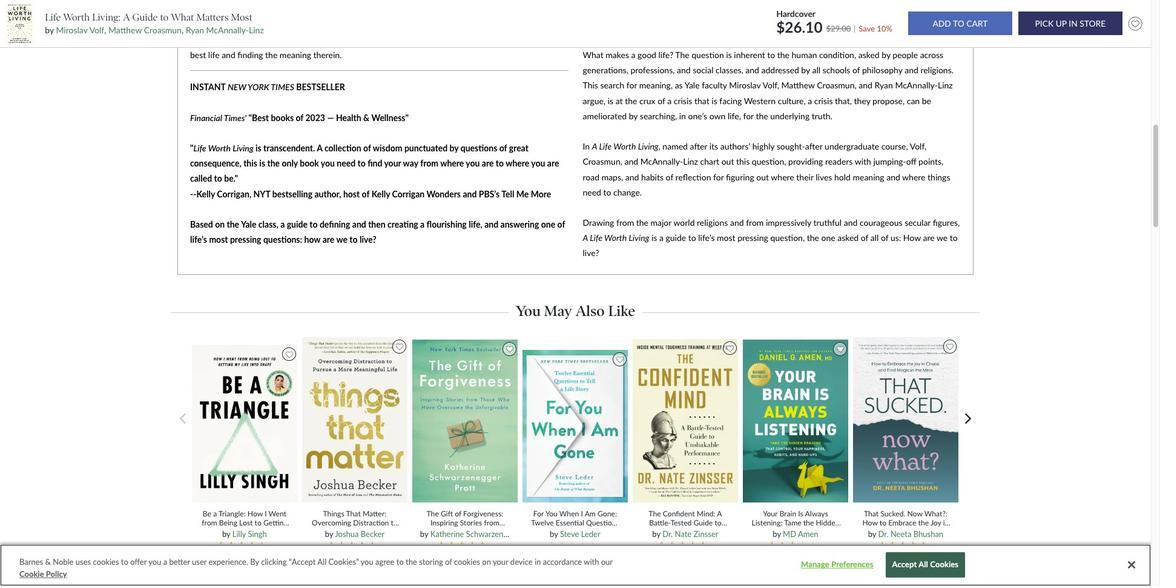 Task type: locate. For each thing, give the bounding box(es) containing it.
1 horizontal spatial i
[[581, 509, 583, 519]]

& inside "barnes & noble uses cookies to offer you a better user experience. by clicking "accept all cookies" you agree to the storing of cookies on your device in accordance with our cookie policy"
[[45, 557, 51, 567]]

ryan down matters
[[186, 25, 204, 35]]

all right "accept"
[[919, 560, 929, 570]]

2 i from the left
[[581, 509, 583, 519]]

inherent
[[734, 50, 765, 60]]

0 horizontal spatial question
[[529, 19, 562, 29]]

am
[[585, 509, 596, 519]]

0 vertical spatial live?
[[360, 234, 377, 245]]

from down be at the left bottom of the page
[[202, 519, 217, 528]]

in left one's
[[680, 111, 686, 121]]

question, down impressively at the right of the page
[[771, 233, 805, 243]]

that sucked. now what?: how to embrace the joy in chaos and find magic in the mess link
[[861, 509, 951, 546]]

figuring
[[726, 172, 755, 182]]

one right answering
[[541, 219, 556, 230]]

cookies down by katherine schwarzenegger
[[454, 557, 480, 567]]

to up addressed
[[768, 50, 775, 60]]

0 vertical spatial you
[[516, 302, 541, 320]]

to up meaningful on the bottom of page
[[391, 519, 398, 528]]

for you when i am gone: twelve essential questions to tell a life story
[[531, 509, 619, 537]]

mcannally- up habits
[[641, 157, 683, 167]]

magic
[[918, 528, 938, 537]]

i left the am
[[581, 509, 583, 519]]

1 horizontal spatial matthew
[[782, 80, 815, 91]]

0 horizontal spatial more
[[342, 528, 359, 537]]

those
[[437, 528, 457, 537]]

miroslav inside "life worth living: a guide to what matters most by miroslav volf , matthew croasmun , ryan mcannally-linz"
[[56, 25, 88, 35]]

field
[[623, 19, 646, 29]]

guide
[[287, 219, 308, 230], [666, 233, 686, 243]]

1 horizontal spatial guide
[[694, 519, 713, 528]]

add to wishlist image
[[1126, 14, 1146, 33]]

worth inside "life worth living: a guide to what matters most by miroslav volf , matthew croasmun , ryan mcannally-linz"
[[63, 11, 90, 23]]

how inside that sucked. now what?: how to embrace the joy in chaos and find magic in the mess
[[863, 519, 878, 528]]

1 vertical spatial volf,
[[910, 141, 927, 152]]

most down 'based'
[[209, 234, 228, 245]]

and up they
[[859, 80, 873, 91]]

0 vertical spatial what
[[171, 11, 194, 23]]

habits
[[641, 172, 664, 182]]

pressing down class,
[[230, 234, 261, 245]]

is transcendent. a collection of wisdom punctuated by questions of great consequence, this is the only book you need to find your way from where you are to where you are called to be." --kelly corrigan, nyt bestselling author, host of kelly corrigan wonders and pbs's tell me more
[[190, 143, 559, 199]]

1 vertical spatial what
[[583, 50, 604, 60]]

how
[[304, 234, 321, 245]]

1 horizontal spatial linz
[[683, 157, 698, 167]]

0 horizontal spatial after
[[690, 141, 708, 152]]

1 dr. from the left
[[663, 530, 673, 539]]

uses
[[76, 557, 91, 567]]

1 horizontal spatial volf,
[[910, 141, 927, 152]]

yale left class,
[[241, 219, 257, 230]]

worth up miroslav volf link
[[63, 11, 90, 23]]

2 horizontal spatial the
[[676, 50, 690, 60]]

1 horizontal spatial your
[[493, 557, 509, 567]]

life worth living: a guide to what matters most image
[[6, 3, 33, 44]]

drawing down the change.
[[583, 218, 615, 228]]

you
[[321, 158, 335, 169], [466, 158, 480, 169], [531, 158, 545, 169], [149, 557, 161, 567], [361, 557, 374, 567]]

professions,
[[631, 65, 675, 75]]

a inside finding the meaning of life may feel audaciously unattainable, but this book repositions the question around the meaning of the individual life. drawing from countless sources, it's a how-to on living your best life and finding the meaning therein.
[[480, 34, 484, 45]]

2 dr. from the left
[[879, 530, 889, 539]]

providing
[[789, 157, 823, 167]]

change.
[[614, 187, 642, 197]]

2 cookies from the left
[[454, 557, 480, 567]]

0 horizontal spatial your
[[384, 158, 401, 169]]

1 horizontal spatial croasmun,
[[817, 80, 857, 91]]

croasmun,
[[817, 80, 857, 91], [583, 157, 623, 167]]

0 vertical spatial more
[[531, 189, 551, 199]]

the confident mind: a battle-tested guide to unshakable performance link
[[641, 509, 731, 537]]

mcannally- inside "life worth living: a guide to what matters most by miroslav volf , matthew croasmun , ryan mcannally-linz"
[[206, 25, 249, 35]]

matthew inside "life worth living: a guide to what matters most by miroslav volf , matthew croasmun , ryan mcannally-linz"
[[108, 25, 142, 35]]

crisis up truth.
[[815, 95, 833, 106]]

is up classes,
[[727, 50, 732, 60]]

1 horizontal spatial pressing
[[738, 233, 769, 243]]

2 after from the left
[[806, 141, 823, 152]]

your right living
[[549, 34, 565, 45]]

live? up also at the bottom of the page
[[583, 248, 599, 258]]

are
[[482, 158, 494, 169], [548, 158, 559, 169], [923, 233, 935, 243], [323, 234, 335, 245]]

of inside "barnes & noble uses cookies to offer you a better user experience. by clicking "accept all cookies" you agree to the storing of cookies on your device in accordance with our cookie policy"
[[445, 557, 452, 567]]

your left device
[[493, 557, 509, 567]]

on down the unforgivable
[[482, 557, 491, 567]]

most
[[717, 233, 736, 243], [209, 234, 228, 245]]

may
[[291, 19, 307, 29]]

out right figuring at the right of page
[[757, 172, 769, 182]]

and left finding
[[222, 50, 236, 60]]

you inside for you when i am gone: twelve essential questions to tell a life story
[[546, 509, 558, 519]]

0 horizontal spatial linz
[[249, 25, 264, 35]]

joshua
[[335, 530, 359, 539]]

pressing down impressively at the right of the page
[[738, 233, 769, 243]]

0 vertical spatial life,
[[728, 111, 741, 121]]

to down twelve
[[547, 528, 553, 537]]

sucked.
[[881, 509, 906, 519]]

crux
[[640, 95, 656, 106]]

of right habits
[[666, 172, 674, 182]]

in a life worth living
[[583, 141, 659, 152]]

ryan down philosophy
[[875, 80, 893, 91]]

1 horizontal spatial more
[[531, 189, 551, 199]]

volf, inside the , named after its authors' highly sought-after undergraduate course, volf, croasmun, and mcannally-linz chart out this question, providing readers with jumping-off points, road maps, and habits of reflection for figuring out where their lives hold meaning and where things need to change.
[[910, 141, 927, 152]]

the confident mind: a battle-tested guide to unshakable performance
[[645, 509, 726, 537]]

0 vertical spatial matthew
[[108, 25, 142, 35]]

from up schwarzenegger
[[484, 519, 500, 528]]

life's down 'based'
[[190, 234, 207, 245]]

life.
[[329, 34, 342, 45]]

by steve leder
[[550, 530, 601, 539]]

this inside the , named after its authors' highly sought-after undergraduate course, volf, croasmun, and mcannally-linz chart out this question, providing readers with jumping-off points, road maps, and habits of reflection for figuring out where their lives hold meaning and where things need to change.
[[737, 157, 750, 167]]

a inside things that matter: overcoming distraction to pursue a more meaningful life
[[336, 528, 340, 537]]

crisis
[[674, 95, 693, 106], [815, 95, 833, 106]]

0 horizontal spatial all
[[813, 65, 821, 75]]

out down authors'
[[722, 157, 734, 167]]

1 vertical spatial yale
[[241, 219, 257, 230]]

0 vertical spatial question
[[529, 19, 562, 29]]

need inside is transcendent. a collection of wisdom punctuated by questions of great consequence, this is the only book you need to find your way from where you are to where you are called to be." --kelly corrigan, nyt bestselling author, host of kelly corrigan wonders and pbs's tell me more
[[337, 158, 356, 169]]

experience.
[[209, 557, 248, 567]]

embrace
[[889, 519, 917, 528]]

by inside the confident mind: a battle-tested guide to unshakable performance element
[[653, 530, 661, 539]]

a inside for you when i am gone: twelve essential questions to tell a life story
[[568, 528, 571, 537]]

to down repositions in the top of the page
[[505, 34, 513, 45]]

dr. inside the confident mind: a battle-tested guide to unshakable performance element
[[663, 530, 673, 539]]

1 vertical spatial asked
[[838, 233, 859, 243]]

steve leder link
[[560, 530, 601, 539]]

life inside things that matter: overcoming distraction to pursue a more meaningful life
[[349, 537, 361, 546]]

0 vertical spatial tell
[[502, 189, 515, 199]]

by joshua becker
[[325, 530, 385, 539]]

things that matter: overcoming distraction to pursue a more meaningful life image
[[300, 337, 409, 504]]

tell
[[502, 189, 515, 199], [555, 528, 566, 537]]

0 horizontal spatial this
[[244, 158, 257, 169]]

be."
[[224, 173, 238, 184]]

and left then
[[352, 219, 366, 230]]

things that matter: overcoming distraction to pursue a more meaningful life link
[[310, 509, 400, 546]]

1 horizontal spatial you
[[546, 509, 558, 519]]

in
[[680, 111, 686, 121], [944, 519, 949, 528], [940, 528, 946, 537], [535, 557, 541, 567]]

guide up matthew croasmun link
[[132, 11, 158, 23]]

and up the change.
[[626, 172, 639, 182]]

to inside the , named after its authors' highly sought-after undergraduate course, volf, croasmun, and mcannally-linz chart out this question, providing readers with jumping-off points, road maps, and habits of reflection for figuring out where their lives hold meaning and where things need to change.
[[604, 187, 612, 197]]

after
[[690, 141, 708, 152], [806, 141, 823, 152]]

by left those
[[420, 530, 428, 539]]

good
[[638, 50, 657, 60]]

this up corrigan, nyt
[[244, 158, 257, 169]]

life left 'may'
[[278, 19, 289, 29]]

be
[[203, 509, 211, 519]]

2 horizontal spatial ,
[[659, 141, 661, 152]]

from
[[707, 19, 732, 29]]

of right storing
[[445, 557, 452, 567]]

and down embrace
[[889, 528, 901, 537]]

1 vertical spatial croasmun,
[[583, 157, 623, 167]]

where left their
[[771, 172, 795, 182]]

that sucked. now what?: how to embrace the joy in chaos and find magic in the mess element
[[852, 337, 964, 553]]

1 vertical spatial life
[[208, 50, 220, 60]]

dr. inside that sucked. now what?: how to embrace the joy in chaos and find magic in the mess element
[[879, 530, 889, 539]]

living
[[527, 34, 547, 45]]

then
[[368, 219, 386, 230]]

yale inside the based on the yale class, a guide to defining and then creating a flourishing life, and answering one of life's most pressing questions: how are we to live?
[[241, 219, 257, 230]]

0 horizontal spatial life,
[[469, 219, 483, 230]]

0 horizontal spatial that
[[346, 509, 361, 519]]

1 horizontal spatial need
[[583, 187, 601, 197]]

1 horizontal spatial what
[[583, 50, 604, 60]]

manage preferences
[[802, 560, 874, 570]]

of right answering
[[558, 219, 565, 230]]

1 horizontal spatial &
[[364, 112, 370, 123]]

a
[[123, 11, 130, 23], [592, 141, 597, 152], [317, 143, 323, 153], [583, 233, 588, 243], [717, 509, 722, 519]]

book inside is transcendent. a collection of wisdom punctuated by questions of great consequence, this is the only book you need to find your way from where you are to where you are called to be." --kelly corrigan, nyt bestselling author, host of kelly corrigan wonders and pbs's tell me more
[[300, 158, 319, 169]]

with left our
[[584, 557, 599, 567]]

we inside the based on the yale class, a guide to defining and then creating a flourishing life, and answering one of life's most pressing questions: how are we to live?
[[336, 234, 348, 245]]

None submit
[[909, 12, 1013, 35], [1019, 12, 1123, 35], [909, 12, 1013, 35], [1019, 12, 1123, 35]]

2 horizontal spatial for
[[744, 111, 754, 121]]

2 horizontal spatial linz
[[938, 80, 953, 91]]

0 vertical spatial all
[[813, 65, 821, 75]]

author,
[[315, 189, 341, 199]]

1 i from the left
[[265, 509, 267, 519]]

1 horizontal spatial mcannally-
[[641, 157, 683, 167]]

schools
[[823, 65, 851, 75]]

to inside "life worth living: a guide to what matters most by miroslav volf , matthew croasmun , ryan mcannally-linz"
[[160, 11, 169, 23]]

1 vertical spatial guide
[[694, 519, 713, 528]]

asked inside what makes a good life? the question is inherent to the human condition, asked by people across generations, professions, and social classes, and addressed by all schools of philosophy and religions. this search for meaning, as yale faculty miroslav volf, matthew croasmun, and ryan mcannally-linz argue, is at the crux of a crisis that is facing western culture, a crisis that, they propose, can be ameliorated by searching, in one's own life, for the underlying truth.
[[859, 50, 880, 60]]

1 vertical spatial &
[[45, 557, 51, 567]]

1 horizontal spatial how
[[863, 519, 878, 528]]

getting
[[263, 519, 288, 528]]

corrigan, nyt
[[217, 189, 270, 199]]

by inside "life worth living: a guide to what matters most by miroslav volf , matthew croasmun , ryan mcannally-linz"
[[45, 25, 54, 35]]

0 horizontal spatial kelly
[[197, 189, 215, 199]]

linz inside what makes a good life? the question is inherent to the human condition, asked by people across generations, professions, and social classes, and addressed by all schools of philosophy and religions. this search for meaning, as yale faculty miroslav volf, matthew croasmun, and ryan mcannally-linz argue, is at the crux of a crisis that is facing western culture, a crisis that, they propose, can be ameliorated by searching, in one's own life, for the underlying truth.
[[938, 80, 953, 91]]

0 vertical spatial asked
[[859, 50, 880, 60]]

twelve
[[531, 519, 554, 528]]

and inside finding the meaning of life may feel audaciously unattainable, but this book repositions the question around the meaning of the individual life. drawing from countless sources, it's a how-to on living your best life and finding the meaning therein.
[[222, 50, 236, 60]]

volf, down addressed
[[763, 80, 780, 91]]

volf,
[[763, 80, 780, 91], [910, 141, 927, 152]]

1 that from the left
[[346, 509, 361, 519]]

yale inside what makes a good life? the question is inherent to the human condition, asked by people across generations, professions, and social classes, and addressed by all schools of philosophy and religions. this search for meaning, as yale faculty miroslav volf, matthew croasmun, and ryan mcannally-linz argue, is at the crux of a crisis that is facing western culture, a crisis that, they propose, can be ameliorated by searching, in one's own life, for the underlying truth.
[[685, 80, 700, 91]]

by
[[250, 557, 259, 567]]

road
[[583, 172, 600, 182]]

what inside "life worth living: a guide to what matters most by miroslav volf , matthew croasmun , ryan mcannally-linz"
[[171, 11, 194, 23]]

by left questions
[[450, 143, 459, 153]]

katherine schwarzenegger link
[[430, 530, 523, 539]]

question, inside is a guide to life's most pressing question, the one asked of all of us: how are we to live?
[[771, 233, 805, 243]]

the inside "barnes & noble uses cookies to offer you a better user experience. by clicking "accept all cookies" you agree to the storing of cookies on your device in accordance with our cookie policy"
[[406, 557, 417, 567]]

0 horizontal spatial we
[[336, 234, 348, 245]]

1 vertical spatial mcannally-
[[896, 80, 938, 91]]

from inside finding the meaning of life may feel audaciously unattainable, but this book repositions the question around the meaning of the individual life. drawing from countless sources, it's a how-to on living your best life and finding the meaning therein.
[[378, 34, 395, 45]]

worth down the change.
[[605, 233, 627, 243]]

2 vertical spatial for
[[714, 172, 724, 182]]

the up battle-
[[649, 509, 661, 519]]

on inside "barnes & noble uses cookies to offer you a better user experience. by clicking "accept all cookies" you agree to the storing of cookies on your device in accordance with our cookie policy"
[[482, 557, 491, 567]]

by left neeta
[[868, 530, 877, 539]]

a inside the confident mind: a battle-tested guide to unshakable performance
[[717, 509, 722, 519]]

life, right flourishing at the top left of page
[[469, 219, 483, 230]]

one inside is a guide to life's most pressing question, the one asked of all of us: how are we to live?
[[822, 233, 836, 243]]

0 horizontal spatial live?
[[360, 234, 377, 245]]

1 vertical spatial need
[[583, 187, 601, 197]]

by md amen
[[773, 530, 819, 539]]

transcendent.
[[264, 143, 315, 153]]

we down defining
[[336, 234, 348, 245]]

to up chaos
[[880, 519, 887, 528]]

ryan mcannally-linz link
[[186, 25, 264, 35]]

a
[[480, 34, 484, 45], [632, 50, 636, 60], [668, 95, 672, 106], [808, 95, 812, 106], [281, 219, 285, 230], [420, 219, 425, 230], [660, 233, 664, 243], [213, 509, 217, 519], [336, 528, 340, 537], [568, 528, 571, 537], [163, 557, 167, 567]]

performance
[[685, 528, 726, 537]]

, down living:
[[104, 25, 106, 35]]

0 horizontal spatial guide
[[132, 11, 158, 23]]

a inside is a guide to life's most pressing question, the one asked of all of us: how are we to live?
[[660, 233, 664, 243]]

2 vertical spatial on
[[482, 557, 491, 567]]

0 vertical spatial miroslav
[[56, 25, 88, 35]]

0 horizontal spatial mcannally-
[[206, 25, 249, 35]]

2 vertical spatial mcannally-
[[641, 157, 683, 167]]

open
[[598, 19, 621, 29]]

0 vertical spatial one
[[541, 219, 556, 230]]

and right religions
[[731, 218, 744, 228]]

from inside is transcendent. a collection of wisdom punctuated by questions of great consequence, this is the only book you need to find your way from where you are to where you are called to be." --kelly corrigan, nyt bestselling author, host of kelly corrigan wonders and pbs's tell me more
[[421, 158, 439, 169]]

preferences
[[832, 560, 874, 570]]

search
[[601, 80, 625, 91]]

drawing from the major world religions and from impressively truthful and courageous secular figures, a life worth living
[[583, 218, 960, 243]]

$26.10 $29.00
[[777, 18, 851, 36]]

triangle:
[[219, 509, 246, 519]]

0 horizontal spatial &
[[45, 557, 51, 567]]

bhushan
[[914, 530, 944, 539]]

the inside the gift of forgiveness: inspiring stories from those who have overcome the unforgivable
[[427, 509, 439, 519]]

1 horizontal spatial all
[[919, 560, 929, 570]]

is down major
[[652, 233, 658, 243]]

1 after from the left
[[690, 141, 708, 152]]

need down collection at the top left
[[337, 158, 356, 169]]

punctuated
[[405, 143, 448, 153]]

one down truthful
[[822, 233, 836, 243]]

dr. for dr. nate zinsser
[[663, 530, 673, 539]]

from down the change.
[[617, 218, 634, 228]]

2 that from the left
[[864, 509, 879, 519]]

0 horizontal spatial for
[[627, 80, 637, 91]]

this right but
[[435, 19, 448, 29]]

1 horizontal spatial question
[[692, 50, 724, 60]]

drawing down audaciously in the top of the page
[[344, 34, 376, 45]]

of down courageous
[[861, 233, 869, 243]]

life inside be a triangle: how i went from being lost to getting my life into shape
[[227, 528, 239, 537]]

1 vertical spatial all
[[871, 233, 879, 243]]

1 - from the left
[[190, 189, 193, 199]]

how up lost
[[248, 509, 263, 519]]

by right life worth living: a guide to what matters most image
[[45, 25, 54, 35]]

yale right "as"
[[685, 80, 700, 91]]

0 horizontal spatial volf,
[[763, 80, 780, 91]]

privacy alert dialog
[[0, 545, 1152, 586]]

2 - from the left
[[193, 189, 197, 199]]

0 horizontal spatial with
[[584, 557, 599, 567]]

classes,
[[716, 65, 744, 75]]

a inside "barnes & noble uses cookies to offer you a better user experience. by clicking "accept all cookies" you agree to the storing of cookies on your device in accordance with our cookie policy"
[[163, 557, 167, 567]]

for down western
[[744, 111, 754, 121]]

worth inside drawing from the major world religions and from impressively truthful and courageous secular figures, a life worth living
[[605, 233, 627, 243]]

1 vertical spatial your
[[384, 158, 401, 169]]

all down courageous
[[871, 233, 879, 243]]

to inside be a triangle: how i went from being lost to getting my life into shape
[[255, 519, 262, 528]]

life, inside what makes a good life? the question is inherent to the human condition, asked by people across generations, professions, and social classes, and addressed by all schools of philosophy and religions. this search for meaning, as yale faculty miroslav volf, matthew croasmun, and ryan mcannally-linz argue, is at the crux of a crisis that is facing western culture, a crisis that, they propose, can be ameliorated by searching, in one's own life, for the underlying truth.
[[728, 111, 741, 121]]

user
[[192, 557, 207, 567]]

1 horizontal spatial guide
[[666, 233, 686, 243]]

life right "best"
[[208, 50, 220, 60]]

york
[[248, 82, 269, 92]]

1 horizontal spatial crisis
[[815, 95, 833, 106]]

1 vertical spatial tell
[[555, 528, 566, 537]]

miroslav up the facing
[[729, 80, 761, 91]]

course,
[[882, 141, 908, 152]]

2 horizontal spatial on
[[515, 34, 525, 45]]

be a triangle: how i went from being lost to getting my life into shape image
[[190, 345, 299, 504]]

of inside the gift of forgiveness: inspiring stories from those who have overcome the unforgivable
[[455, 509, 462, 519]]

volf, inside what makes a good life? the question is inherent to the human condition, asked by people across generations, professions, and social classes, and addressed by all schools of philosophy and religions. this search for meaning, as yale faculty miroslav volf, matthew croasmun, and ryan mcannally-linz argue, is at the crux of a crisis that is facing western culture, a crisis that, they propose, can be ameliorated by searching, in one's own life, for the underlying truth.
[[763, 80, 780, 91]]

the confident mind: a battle-tested guide to unshakable performance element
[[631, 338, 743, 553]]

culture,
[[778, 95, 806, 106]]

meaning inside the , named after its authors' highly sought-after undergraduate course, volf, croasmun, and mcannally-linz chart out this question, providing readers with jumping-off points, road maps, and habits of reflection for figuring out where their lives hold meaning and where things need to change.
[[853, 172, 885, 182]]

in inside what makes a good life? the question is inherent to the human condition, asked by people across generations, professions, and social classes, and addressed by all schools of philosophy and religions. this search for meaning, as yale faculty miroslav volf, matthew croasmun, and ryan mcannally-linz argue, is at the crux of a crisis that is facing western culture, a crisis that, they propose, can be ameliorated by searching, in one's own life, for the underlying truth.
[[680, 111, 686, 121]]

0 vertical spatial need
[[337, 158, 356, 169]]

1 horizontal spatial ryan
[[875, 80, 893, 91]]

1 horizontal spatial miroslav
[[729, 80, 761, 91]]

ryan inside what makes a good life? the question is inherent to the human condition, asked by people across generations, professions, and social classes, and addressed by all schools of philosophy and religions. this search for meaning, as yale faculty miroslav volf, matthew croasmun, and ryan mcannally-linz argue, is at the crux of a crisis that is facing western culture, a crisis that, they propose, can be ameliorated by searching, in one's own life, for the underlying truth.
[[875, 80, 893, 91]]

you inside section
[[516, 302, 541, 320]]

off
[[907, 157, 917, 167]]

on inside finding the meaning of life may feel audaciously unattainable, but this book repositions the question around the meaning of the individual life. drawing from countless sources, it's a how-to on living your best life and finding the meaning therein.
[[515, 34, 525, 45]]

chaos
[[867, 528, 887, 537]]

asked inside is a guide to life's most pressing question, the one asked of all of us: how are we to live?
[[838, 233, 859, 243]]

of left 'may'
[[268, 19, 276, 29]]

linz down "religions."
[[938, 80, 953, 91]]

from inside the gift of forgiveness: inspiring stories from those who have overcome the unforgivable
[[484, 519, 500, 528]]

leder
[[581, 530, 601, 539]]

1 horizontal spatial after
[[806, 141, 823, 152]]

for you when i am gone: twelve essential questions to tell a life story image
[[521, 350, 630, 504]]

by down being
[[222, 530, 230, 539]]

, inside the , named after its authors' highly sought-after undergraduate course, volf, croasmun, and mcannally-linz chart out this question, providing readers with jumping-off points, road maps, and habits of reflection for figuring out where their lives hold meaning and where things need to change.
[[659, 141, 661, 152]]

1 horizontal spatial for
[[714, 172, 724, 182]]

book inside finding the meaning of life may feel audaciously unattainable, but this book repositions the question around the meaning of the individual life. drawing from countless sources, it's a how-to on living your best life and finding the meaning therein.
[[451, 19, 469, 29]]

by inside your brain is always listening: tame the hidden dragons that control your happiness, habits, and hang-ups element
[[773, 530, 781, 539]]

1 vertical spatial book
[[300, 158, 319, 169]]

0 vertical spatial your
[[549, 34, 565, 45]]

0 horizontal spatial all
[[318, 557, 327, 567]]

the
[[220, 19, 232, 29], [515, 19, 527, 29], [218, 34, 231, 45], [276, 34, 289, 45], [265, 50, 278, 60], [778, 50, 790, 60], [625, 95, 638, 106], [756, 111, 769, 121], [267, 158, 280, 169], [637, 218, 649, 228], [227, 219, 239, 230], [807, 233, 820, 243], [919, 519, 929, 528], [456, 537, 467, 546], [891, 537, 902, 546], [406, 557, 417, 567]]

dr. neeta bhushan link
[[879, 530, 944, 539]]

your inside "barnes & noble uses cookies to offer you a better user experience. by clicking "accept all cookies" you agree to the storing of cookies on your device in accordance with our cookie policy"
[[493, 557, 509, 567]]

host
[[343, 189, 360, 199]]

1 vertical spatial ryan
[[875, 80, 893, 91]]

matthew croasmun link
[[108, 25, 182, 35]]

1 horizontal spatial the
[[649, 509, 661, 519]]

from down unattainable,
[[378, 34, 395, 45]]

our
[[601, 557, 613, 567]]

guide down world at the top right
[[666, 233, 686, 243]]

what up the generations,
[[583, 50, 604, 60]]

of inside the , named after its authors' highly sought-after undergraduate course, volf, croasmun, and mcannally-linz chart out this question, providing readers with jumping-off points, road maps, and habits of reflection for figuring out where their lives hold meaning and where things need to change.
[[666, 172, 674, 182]]

0 vertical spatial drawing
[[344, 34, 376, 45]]

1 horizontal spatial cookies
[[454, 557, 480, 567]]

of left great
[[500, 143, 507, 153]]

but
[[420, 19, 433, 29]]

1 horizontal spatial live?
[[583, 248, 599, 258]]

all right "accept
[[318, 557, 327, 567]]

we down figures,
[[937, 233, 948, 243]]

1 horizontal spatial most
[[717, 233, 736, 243]]

after up providing
[[806, 141, 823, 152]]

question, inside the , named after its authors' highly sought-after undergraduate course, volf, croasmun, and mcannally-linz chart out this question, providing readers with jumping-off points, road maps, and habits of reflection for figuring out where their lives hold meaning and where things need to change.
[[752, 157, 787, 167]]

2 horizontal spatial your
[[549, 34, 565, 45]]

it's
[[467, 34, 478, 45]]

meaning,
[[640, 80, 673, 91]]

all down "human"
[[813, 65, 821, 75]]

dr.
[[663, 530, 673, 539], [879, 530, 889, 539]]

cookies right uses
[[93, 557, 119, 567]]

2 horizontal spatial this
[[737, 157, 750, 167]]

0 vertical spatial guide
[[287, 219, 308, 230]]

2 vertical spatial your
[[493, 557, 509, 567]]

secular
[[905, 218, 931, 228]]

by inside the gift of forgiveness: inspiring stories from those who have overcome the unforgivable element
[[420, 530, 428, 539]]

the inside the confident mind: a battle-tested guide to unshakable performance
[[649, 509, 661, 519]]

mcannally- inside what makes a good life? the question is inherent to the human condition, asked by people across generations, professions, and social classes, and addressed by all schools of philosophy and religions. this search for meaning, as yale faculty miroslav volf, matthew croasmun, and ryan mcannally-linz argue, is at the crux of a crisis that is facing western culture, a crisis that, they propose, can be ameliorated by searching, in one's own life, for the underlying truth.
[[896, 80, 938, 91]]

0 vertical spatial guide
[[132, 11, 158, 23]]

your
[[549, 34, 565, 45], [384, 158, 401, 169], [493, 557, 509, 567]]

your brain is always listening: tame the hidden dragons that control your happiness, habits, and hang-ups element
[[741, 339, 853, 553]]

by inside for you when i am gone: twelve essential questions to tell a life story element
[[550, 530, 558, 539]]

1 vertical spatial guide
[[666, 233, 686, 243]]

individual
[[291, 34, 326, 45]]

by down overcoming
[[325, 530, 333, 539]]

0 vertical spatial book
[[451, 19, 469, 29]]

on inside the based on the yale class, a guide to defining and then creating a flourishing life, and answering one of life's most pressing questions: how are we to live?
[[215, 219, 225, 230]]

tell inside is transcendent. a collection of wisdom punctuated by questions of great consequence, this is the only book you need to find your way from where you are to where you are called to be." --kelly corrigan, nyt bestselling author, host of kelly corrigan wonders and pbs's tell me more
[[502, 189, 515, 199]]

with down undergraduate
[[855, 157, 872, 167]]

question, down highly
[[752, 157, 787, 167]]

2 kelly from the left
[[372, 189, 390, 199]]

1 vertical spatial drawing
[[583, 218, 615, 228]]

that right things
[[346, 509, 361, 519]]

0 horizontal spatial tell
[[502, 189, 515, 199]]

of right schools
[[853, 65, 860, 75]]

publication
[[648, 19, 705, 29]]

0 horizontal spatial ryan
[[186, 25, 204, 35]]

of left us:
[[881, 233, 889, 243]]

the for by dr. nate zinsser
[[649, 509, 661, 519]]

guide inside the based on the yale class, a guide to defining and then creating a flourishing life, and answering one of life's most pressing questions: how are we to live?
[[287, 219, 308, 230]]



Task type: describe. For each thing, give the bounding box(es) containing it.
all inside button
[[919, 560, 929, 570]]

into
[[241, 528, 253, 537]]

to left be."
[[214, 173, 222, 184]]

the gift of forgiveness: inspiring stories from those who have overcome the unforgivable element
[[411, 339, 523, 553]]

living up consequence,
[[233, 143, 254, 153]]

worth up consequence,
[[208, 143, 231, 153]]

matters
[[197, 11, 229, 23]]

in down joy
[[940, 528, 946, 537]]

to down questions
[[496, 158, 504, 169]]

to inside that sucked. now what?: how to embrace the joy in chaos and find magic in the mess
[[880, 519, 887, 528]]

question inside finding the meaning of life may feel audaciously unattainable, but this book repositions the question around the meaning of the individual life. drawing from countless sources, it's a how-to on living your best life and finding the meaning therein.
[[529, 19, 562, 29]]

linz inside the , named after its authors' highly sought-after undergraduate course, volf, croasmun, and mcannally-linz chart out this question, providing readers with jumping-off points, road maps, and habits of reflection for figuring out where their lives hold meaning and where things need to change.
[[683, 157, 698, 167]]

croasmun, inside what makes a good life? the question is inherent to the human condition, asked by people across generations, professions, and social classes, and addressed by all schools of philosophy and religions. this search for meaning, as yale faculty miroslav volf, matthew croasmun, and ryan mcannally-linz argue, is at the crux of a crisis that is facing western culture, a crisis that, they propose, can be ameliorated by searching, in one's own life, for the underlying truth.
[[817, 80, 857, 91]]

that inside that sucked. now what?: how to embrace the joy in chaos and find magic in the mess
[[864, 509, 879, 519]]

a inside be a triangle: how i went from being lost to getting my life into shape
[[213, 509, 217, 519]]

financial
[[190, 112, 222, 123]]

0 vertical spatial for
[[627, 80, 637, 91]]

by up philosophy
[[882, 50, 891, 60]]

impressively
[[766, 218, 812, 228]]

therein.
[[314, 50, 342, 60]]

volf
[[89, 25, 104, 35]]

things that matter: overcoming distraction to pursue a more meaningful life element
[[300, 337, 412, 553]]

in inside "barnes & noble uses cookies to offer you a better user experience. by clicking "accept all cookies" you agree to the storing of cookies on your device in accordance with our cookie policy"
[[535, 557, 541, 567]]

to down defining
[[350, 234, 358, 245]]

books
[[271, 112, 294, 123]]

2 crisis from the left
[[815, 95, 833, 106]]

by dr. nate zinsser
[[653, 530, 719, 539]]

nate
[[675, 530, 692, 539]]

living left named
[[638, 141, 659, 152]]

an open field publication from maria shriver
[[583, 19, 799, 29]]

pressing inside the based on the yale class, a guide to defining and then creating a flourishing life, and answering one of life's most pressing questions: how are we to live?
[[230, 234, 261, 245]]

from inside be a triangle: how i went from being lost to getting my life into shape
[[202, 519, 217, 528]]

of right crux
[[658, 95, 666, 106]]

based on the yale class, a guide to defining and then creating a flourishing life, and answering one of life's most pressing questions: how are we to live?
[[190, 219, 565, 245]]

and inside is transcendent. a collection of wisdom punctuated by questions of great consequence, this is the only book you need to find your way from where you are to where you are called to be." --kelly corrigan, nyt bestselling author, host of kelly corrigan wonders and pbs's tell me more
[[463, 189, 477, 199]]

a right class,
[[281, 219, 285, 230]]

and down in a life worth living
[[625, 157, 639, 167]]

your inside finding the meaning of life may feel audaciously unattainable, but this book repositions the question around the meaning of the individual life. drawing from countless sources, it's a how-to on living your best life and finding the meaning therein.
[[549, 34, 565, 45]]

way
[[403, 158, 419, 169]]

collection
[[325, 143, 361, 153]]

me
[[517, 189, 529, 199]]

katherine
[[430, 530, 464, 539]]

question inside what makes a good life? the question is inherent to the human condition, asked by people across generations, professions, and social classes, and addressed by all schools of philosophy and religions. this search for meaning, as yale faculty miroslav volf, matthew croasmun, and ryan mcannally-linz argue, is at the crux of a crisis that is facing western culture, a crisis that, they propose, can be ameliorated by searching, in one's own life, for the underlying truth.
[[692, 50, 724, 60]]

a right creating
[[420, 219, 425, 230]]

with inside the , named after its authors' highly sought-after undergraduate course, volf, croasmun, and mcannally-linz chart out this question, providing readers with jumping-off points, road maps, and habits of reflection for figuring out where their lives hold meaning and where things need to change.
[[855, 157, 872, 167]]

be a triangle: how i went from being lost to getting my life into shape element
[[190, 345, 302, 553]]

confident
[[663, 509, 695, 519]]

that inside things that matter: overcoming distraction to pursue a more meaningful life
[[346, 509, 361, 519]]

is left the at
[[608, 95, 614, 106]]

life inside "life worth living: a guide to what matters most by miroslav volf , matthew croasmun , ryan mcannally-linz"
[[45, 11, 61, 23]]

by lilly singh
[[222, 530, 267, 539]]

that,
[[835, 95, 852, 106]]

of right host on the left top
[[362, 189, 370, 199]]

most inside is a guide to life's most pressing question, the one asked of all of us: how are we to live?
[[717, 233, 736, 243]]

a left good
[[632, 50, 636, 60]]

matthew inside what makes a good life? the question is inherent to the human condition, asked by people across generations, professions, and social classes, and addressed by all schools of philosophy and religions. this search for meaning, as yale faculty miroslav volf, matthew croasmun, and ryan mcannally-linz argue, is at the crux of a crisis that is facing western culture, a crisis that, they propose, can be ameliorated by searching, in one's own life, for the underlying truth.
[[782, 80, 815, 91]]

be a triangle: how i went from being lost to getting my life into shape
[[202, 509, 288, 537]]

underlying
[[771, 111, 810, 121]]

0 horizontal spatial ,
[[104, 25, 106, 35]]

md
[[783, 530, 797, 539]]

tested
[[671, 519, 692, 528]]

that sucked. now what?: how to embrace the joy in chaos and find magic in the mess image
[[852, 337, 960, 504]]

and down people
[[905, 65, 919, 75]]

also
[[576, 302, 605, 320]]

drawing inside drawing from the major world religions and from impressively truthful and courageous secular figures, a life worth living
[[583, 218, 615, 228]]

1 horizontal spatial life
[[278, 19, 289, 29]]

dr. for dr. neeta bhushan
[[879, 530, 889, 539]]

linz inside "life worth living: a guide to what matters most by miroslav volf , matthew croasmun , ryan mcannally-linz"
[[249, 25, 264, 35]]

life's inside the based on the yale class, a guide to defining and then creating a flourishing life, and answering one of life's most pressing questions: how are we to live?
[[190, 234, 207, 245]]

the inside the gift of forgiveness: inspiring stories from those who have overcome the unforgivable
[[456, 537, 467, 546]]

mess
[[904, 537, 921, 546]]

you may also like section
[[172, 299, 980, 320]]

policy
[[46, 569, 67, 579]]

a inside is transcendent. a collection of wisdom punctuated by questions of great consequence, this is the only book you need to find your way from where you are to where you are called to be." --kelly corrigan, nyt bestselling author, host of kelly corrigan wonders and pbs's tell me more
[[317, 143, 323, 153]]

by inside is transcendent. a collection of wisdom punctuated by questions of great consequence, this is the only book you need to find your way from where you are to where you are called to be." --kelly corrigan, nyt bestselling author, host of kelly corrigan wonders and pbs's tell me more
[[450, 143, 459, 153]]

tell inside for you when i am gone: twelve essential questions to tell a life story
[[555, 528, 566, 537]]

reflection
[[676, 172, 711, 182]]

for you when i am gone: twelve essential questions to tell a life story element
[[521, 350, 633, 553]]

your brain is always listening: tame the hidden dragons that control your happiness, habits, and hang-ups image
[[741, 339, 850, 504]]

flourishing
[[427, 219, 467, 230]]

all inside what makes a good life? the question is inherent to the human condition, asked by people across generations, professions, and social classes, and addressed by all schools of philosophy and religions. this search for meaning, as yale faculty miroslav volf, matthew croasmun, and ryan mcannally-linz argue, is at the crux of a crisis that is facing western culture, a crisis that, they propose, can be ameliorated by searching, in one's own life, for the underlying truth.
[[813, 65, 821, 75]]

wisdom
[[373, 143, 403, 153]]

how-
[[486, 34, 505, 45]]

based
[[190, 219, 213, 230]]

are inside is a guide to life's most pressing question, the one asked of all of us: how are we to live?
[[923, 233, 935, 243]]

what?:
[[925, 509, 948, 519]]

by inside things that matter: overcoming distraction to pursue a more meaningful life element
[[325, 530, 333, 539]]

undergraduate
[[825, 141, 880, 152]]

life?
[[659, 50, 674, 60]]

we inside is a guide to life's most pressing question, the one asked of all of us: how are we to live?
[[937, 233, 948, 243]]

shriver
[[763, 19, 799, 29]]

be a triangle: how i went from being lost to getting my life into shape link
[[200, 509, 290, 537]]

by inside be a triangle: how i went from being lost to getting my life into shape element
[[222, 530, 230, 539]]

how inside is a guide to life's most pressing question, the one asked of all of us: how are we to live?
[[904, 233, 921, 243]]

life inside drawing from the major world religions and from impressively truthful and courageous secular figures, a life worth living
[[590, 233, 603, 243]]

a inside drawing from the major world religions and from impressively truthful and courageous secular figures, a life worth living
[[583, 233, 588, 243]]

stories
[[460, 519, 482, 528]]

what makes a good life? the question is inherent to the human condition, asked by people across generations, professions, and social classes, and addressed by all schools of philosophy and religions. this search for meaning, as yale faculty miroslav volf, matthew croasmun, and ryan mcannally-linz argue, is at the crux of a crisis that is facing western culture, a crisis that, they propose, can be ameliorated by searching, in one's own life, for the underlying truth.
[[583, 50, 954, 121]]

to inside what makes a good life? the question is inherent to the human condition, asked by people across generations, professions, and social classes, and addressed by all schools of philosophy and religions. this search for meaning, as yale faculty miroslav volf, matthew croasmun, and ryan mcannally-linz argue, is at the crux of a crisis that is facing western culture, a crisis that, they propose, can be ameliorated by searching, in one's own life, for the underlying truth.
[[768, 50, 775, 60]]

and down inherent
[[746, 65, 760, 75]]

the gift of forgiveness: inspiring stories from those who have overcome the unforgivable image
[[411, 339, 520, 504]]

accept all cookies
[[893, 560, 959, 570]]

financial times' "best books of 2023 — health & wellness"
[[190, 112, 411, 123]]

questions
[[586, 519, 619, 528]]

and right truthful
[[844, 218, 858, 228]]

is down "best at the left of page
[[256, 143, 261, 153]]

a inside "life worth living: a guide to what matters most by miroslav volf , matthew croasmun , ryan mcannally-linz"
[[123, 11, 130, 23]]

to left find
[[358, 158, 366, 169]]

the for by katherine schwarzenegger
[[427, 509, 439, 519]]

and left answering
[[485, 219, 499, 230]]

the confident mind: a battle-tested guide to unshakable performance image
[[631, 338, 740, 504]]

health
[[336, 112, 361, 123]]

when
[[560, 509, 579, 519]]

that
[[695, 95, 710, 106]]

i inside be a triangle: how i went from being lost to getting my life into shape
[[265, 509, 267, 519]]

and up "as"
[[677, 65, 691, 75]]

croasmun, inside the , named after its authors' highly sought-after undergraduate course, volf, croasmun, and mcannally-linz chart out this question, providing readers with jumping-off points, road maps, and habits of reflection for figuring out where their lives hold meaning and where things need to change.
[[583, 157, 623, 167]]

to left the offer
[[121, 557, 128, 567]]

can
[[907, 95, 920, 106]]

where down punctuated
[[441, 158, 464, 169]]

more inside things that matter: overcoming distraction to pursue a more meaningful life
[[342, 528, 359, 537]]

people
[[893, 50, 918, 60]]

of left 2023
[[296, 112, 304, 123]]

by down "human"
[[802, 65, 810, 75]]

jumping-
[[874, 157, 907, 167]]

figures,
[[933, 218, 960, 228]]

may
[[544, 302, 572, 320]]

pursue
[[312, 528, 334, 537]]

to inside things that matter: overcoming distraction to pursue a more meaningful life
[[391, 519, 398, 528]]

1 cookies from the left
[[93, 557, 119, 567]]

searching,
[[640, 111, 677, 121]]

miroslav inside what makes a good life? the question is inherent to the human condition, asked by people across generations, professions, and social classes, and addressed by all schools of philosophy and religions. this search for meaning, as yale faculty miroslav volf, matthew croasmun, and ryan mcannally-linz argue, is at the crux of a crisis that is facing western culture, a crisis that, they propose, can be ameliorated by searching, in one's own life, for the underlying truth.
[[729, 80, 761, 91]]

repositions
[[471, 19, 513, 29]]

around
[[190, 34, 216, 45]]

in right joy
[[944, 519, 949, 528]]

to down figures,
[[950, 233, 958, 243]]

is right that
[[712, 95, 718, 106]]

from up is a guide to life's most pressing question, the one asked of all of us: how are we to live?
[[746, 218, 764, 228]]

1 vertical spatial for
[[744, 111, 754, 121]]

they
[[855, 95, 871, 106]]

how inside be a triangle: how i went from being lost to getting my life into shape
[[248, 509, 263, 519]]

the inside the based on the yale class, a guide to defining and then creating a flourishing life, and answering one of life's most pressing questions: how are we to live?
[[227, 219, 239, 230]]

with inside "barnes & noble uses cookies to offer you a better user experience. by clicking "accept all cookies" you agree to the storing of cookies on your device in accordance with our cookie policy"
[[584, 557, 599, 567]]

device
[[511, 557, 533, 567]]

, named after its authors' highly sought-after undergraduate course, volf, croasmun, and mcannally-linz chart out this question, providing readers with jumping-off points, road maps, and habits of reflection for figuring out where their lives hold meaning and where things need to change.
[[583, 141, 951, 197]]

what inside what makes a good life? the question is inherent to the human condition, asked by people across generations, professions, and social classes, and addressed by all schools of philosophy and religions. this search for meaning, as yale faculty miroslav volf, matthew croasmun, and ryan mcannally-linz argue, is at the crux of a crisis that is facing western culture, a crisis that, they propose, can be ameliorated by searching, in one's own life, for the underlying truth.
[[583, 50, 604, 60]]

facing
[[720, 95, 742, 106]]

hardcover
[[777, 8, 816, 19]]

1 horizontal spatial ,
[[182, 25, 184, 35]]

the inside is transcendent. a collection of wisdom punctuated by questions of great consequence, this is the only book you need to find your way from where you are to where you are called to be." --kelly corrigan, nyt bestselling author, host of kelly corrigan wonders and pbs's tell me more
[[267, 158, 280, 169]]

clicking
[[261, 557, 287, 567]]

for you when i am gone: twelve essential questions to tell a life story link
[[531, 509, 620, 537]]

the inside is a guide to life's most pressing question, the one asked of all of us: how are we to live?
[[807, 233, 820, 243]]

to down world at the top right
[[689, 233, 696, 243]]

to inside finding the meaning of life may feel audaciously unattainable, but this book repositions the question around the meaning of the individual life. drawing from countless sources, it's a how-to on living your best life and finding the meaning therein.
[[505, 34, 513, 45]]

an
[[583, 19, 595, 29]]

0 horizontal spatial life
[[208, 50, 220, 60]]

guide inside "life worth living: a guide to what matters most by miroslav volf , matthew croasmun , ryan mcannally-linz"
[[132, 11, 158, 23]]

live? inside the based on the yale class, a guide to defining and then creating a flourishing life, and answering one of life's most pressing questions: how are we to live?
[[360, 234, 377, 245]]

times
[[271, 82, 294, 92]]

unforgivable
[[469, 537, 510, 546]]

1 kelly from the left
[[197, 189, 215, 199]]

is left the only
[[259, 158, 265, 169]]

by left "searching,"
[[629, 111, 638, 121]]

guide inside is a guide to life's most pressing question, the one asked of all of us: how are we to live?
[[666, 233, 686, 243]]

maps,
[[602, 172, 623, 182]]

shape
[[255, 528, 275, 537]]

of up find
[[364, 143, 371, 153]]

a right culture,
[[808, 95, 812, 106]]

gift
[[441, 509, 453, 519]]

where down great
[[506, 158, 530, 169]]

living inside drawing from the major world religions and from impressively truthful and courageous secular figures, a life worth living
[[629, 233, 650, 243]]

for inside the , named after its authors' highly sought-after undergraduate course, volf, croasmun, and mcannally-linz chart out this question, providing readers with jumping-off points, road maps, and habits of reflection for figuring out where their lives hold meaning and where things need to change.
[[714, 172, 724, 182]]

agree
[[376, 557, 395, 567]]

0 vertical spatial &
[[364, 112, 370, 123]]

of left individual
[[267, 34, 274, 45]]

courageous
[[860, 218, 903, 228]]

instant
[[190, 82, 226, 92]]

mcannally- inside the , named after its authors' highly sought-after undergraduate course, volf, croasmun, and mcannally-linz chart out this question, providing readers with jumping-off points, road maps, and habits of reflection for figuring out where their lives hold meaning and where things need to change.
[[641, 157, 683, 167]]

where down off
[[903, 172, 926, 182]]

pressing inside is a guide to life's most pressing question, the one asked of all of us: how are we to live?
[[738, 233, 769, 243]]

overcoming
[[312, 519, 351, 528]]

to right the agree
[[397, 557, 404, 567]]

things
[[928, 172, 951, 182]]

1 crisis from the left
[[674, 95, 693, 106]]

the inside what makes a good life? the question is inherent to the human condition, asked by people across generations, professions, and social classes, and addressed by all schools of philosophy and religions. this search for meaning, as yale faculty miroslav volf, matthew croasmun, and ryan mcannally-linz argue, is at the crux of a crisis that is facing western culture, a crisis that, they propose, can be ameliorated by searching, in one's own life, for the underlying truth.
[[676, 50, 690, 60]]

went
[[269, 509, 287, 519]]

one inside the based on the yale class, a guide to defining and then creating a flourishing life, and answering one of life's most pressing questions: how are we to live?
[[541, 219, 556, 230]]

0 horizontal spatial out
[[722, 157, 734, 167]]

story
[[587, 528, 604, 537]]

ryan inside "life worth living: a guide to what matters most by miroslav volf , matthew croasmun , ryan mcannally-linz"
[[186, 25, 204, 35]]

i inside for you when i am gone: twelve essential questions to tell a life story
[[581, 509, 583, 519]]

a up "searching,"
[[668, 95, 672, 106]]

cookie
[[19, 569, 44, 579]]

to inside for you when i am gone: twelve essential questions to tell a life story
[[547, 528, 553, 537]]

times'
[[224, 112, 247, 123]]

is inside is a guide to life's most pressing question, the one asked of all of us: how are we to live?
[[652, 233, 658, 243]]

lilly singh link
[[233, 530, 267, 539]]

offer
[[130, 557, 147, 567]]

ameliorated
[[583, 111, 627, 121]]

defining
[[320, 219, 350, 230]]

to up how
[[310, 219, 318, 230]]

mind:
[[697, 509, 716, 519]]

and down jumping-
[[887, 172, 901, 182]]

instant new york times bestseller
[[190, 82, 345, 92]]

live? inside is a guide to life's most pressing question, the one asked of all of us: how are we to live?
[[583, 248, 599, 258]]

and inside that sucked. now what?: how to embrace the joy in chaos and find magic in the mess
[[889, 528, 901, 537]]

wonders
[[427, 189, 461, 199]]

guide inside the confident mind: a battle-tested guide to unshakable performance
[[694, 519, 713, 528]]

essential
[[556, 519, 584, 528]]

this inside is transcendent. a collection of wisdom punctuated by questions of great consequence, this is the only book you need to find your way from where you are to where you are called to be." --kelly corrigan, nyt bestselling author, host of kelly corrigan wonders and pbs's tell me more
[[244, 158, 257, 169]]

readers
[[826, 157, 853, 167]]

addressed
[[762, 65, 799, 75]]

more inside is transcendent. a collection of wisdom punctuated by questions of great consequence, this is the only book you need to find your way from where you are to where you are called to be." --kelly corrigan, nyt bestselling author, host of kelly corrigan wonders and pbs's tell me more
[[531, 189, 551, 199]]

1 horizontal spatial out
[[757, 172, 769, 182]]

worth up the maps,
[[614, 141, 636, 152]]

your inside is transcendent. a collection of wisdom punctuated by questions of great consequence, this is the only book you need to find your way from where you are to where you are called to be." --kelly corrigan, nyt bestselling author, host of kelly corrigan wonders and pbs's tell me more
[[384, 158, 401, 169]]

human
[[792, 50, 817, 60]]



Task type: vqa. For each thing, say whether or not it's contained in the screenshot.
27.89
no



